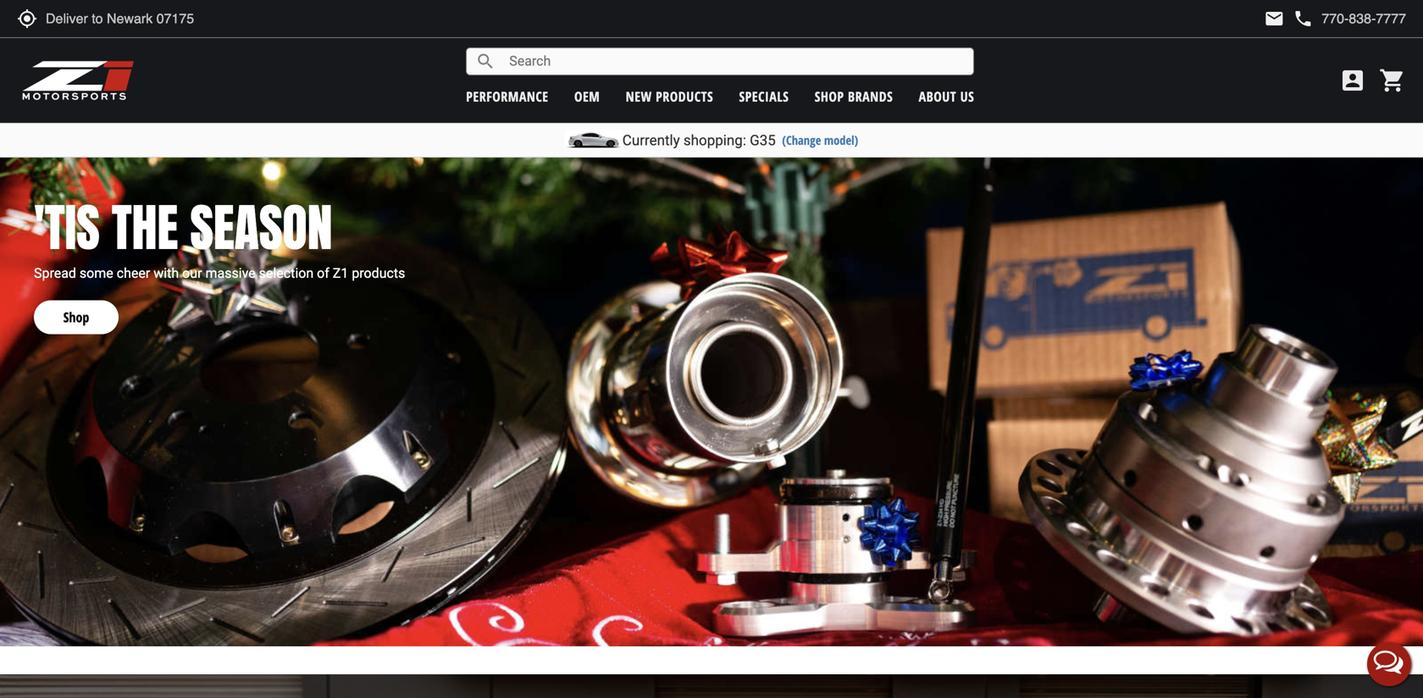 Task type: locate. For each thing, give the bounding box(es) containing it.
about us link
[[919, 87, 975, 106]]

'tis
[[34, 189, 100, 266]]

z1 motorsports logo image
[[21, 59, 135, 102]]

shop for shop brands
[[815, 87, 845, 106]]

account_box link
[[1336, 67, 1371, 94]]

1 vertical spatial shop
[[63, 308, 89, 326]]

0 vertical spatial shop
[[815, 87, 845, 106]]

search
[[476, 51, 496, 72]]

performance link
[[466, 87, 549, 106]]

spread
[[34, 265, 76, 282]]

shopping_cart
[[1380, 67, 1407, 94]]

specials link
[[739, 87, 789, 106]]

oem
[[575, 87, 600, 106]]

the
[[112, 189, 178, 266]]

brands
[[848, 87, 894, 106]]

shop
[[815, 87, 845, 106], [63, 308, 89, 326]]

products right new
[[656, 87, 714, 106]]

some
[[80, 265, 113, 282]]

shop down some on the left top
[[63, 308, 89, 326]]

products right z1
[[352, 265, 405, 282]]

1 vertical spatial products
[[352, 265, 405, 282]]

products
[[656, 87, 714, 106], [352, 265, 405, 282]]

Search search field
[[496, 48, 974, 75]]

1 horizontal spatial shop
[[815, 87, 845, 106]]

shop left brands
[[815, 87, 845, 106]]

cheer
[[117, 265, 150, 282]]

of
[[317, 265, 330, 282]]

about
[[919, 87, 957, 106]]

0 horizontal spatial shop
[[63, 308, 89, 326]]

0 horizontal spatial products
[[352, 265, 405, 282]]

0 vertical spatial products
[[656, 87, 714, 106]]

new
[[626, 87, 652, 106]]



Task type: vqa. For each thing, say whether or not it's contained in the screenshot.
$233.99
no



Task type: describe. For each thing, give the bounding box(es) containing it.
us
[[961, 87, 975, 106]]

our
[[182, 265, 202, 282]]

model)
[[825, 132, 859, 148]]

g35
[[750, 132, 776, 149]]

mail
[[1265, 8, 1285, 29]]

new products
[[626, 87, 714, 106]]

about us
[[919, 87, 975, 106]]

phone
[[1294, 8, 1314, 29]]

'tis the season spread some cheer with our massive selection of z1 products image
[[0, 158, 1424, 647]]

specials
[[739, 87, 789, 106]]

z1
[[333, 265, 349, 282]]

mail link
[[1265, 8, 1285, 29]]

currently
[[623, 132, 680, 149]]

season
[[190, 189, 333, 266]]

account_box
[[1340, 67, 1367, 94]]

selection
[[259, 265, 314, 282]]

shopping:
[[684, 132, 747, 149]]

with
[[154, 265, 179, 282]]

win this truck shop now to get automatically entered image
[[0, 674, 1424, 698]]

(change
[[783, 132, 822, 148]]

mail phone
[[1265, 8, 1314, 29]]

oem link
[[575, 87, 600, 106]]

phone link
[[1294, 8, 1407, 29]]

'tis the season spread some cheer with our massive selection of z1 products
[[34, 189, 405, 282]]

shop brands
[[815, 87, 894, 106]]

1 horizontal spatial products
[[656, 87, 714, 106]]

shop for shop
[[63, 308, 89, 326]]

shopping_cart link
[[1376, 67, 1407, 94]]

(change model) link
[[783, 132, 859, 148]]

shop brands link
[[815, 87, 894, 106]]

shop link
[[34, 284, 119, 334]]

massive
[[206, 265, 256, 282]]

my_location
[[17, 8, 37, 29]]

new products link
[[626, 87, 714, 106]]

products inside 'tis the season spread some cheer with our massive selection of z1 products
[[352, 265, 405, 282]]

performance
[[466, 87, 549, 106]]

currently shopping: g35 (change model)
[[623, 132, 859, 149]]



